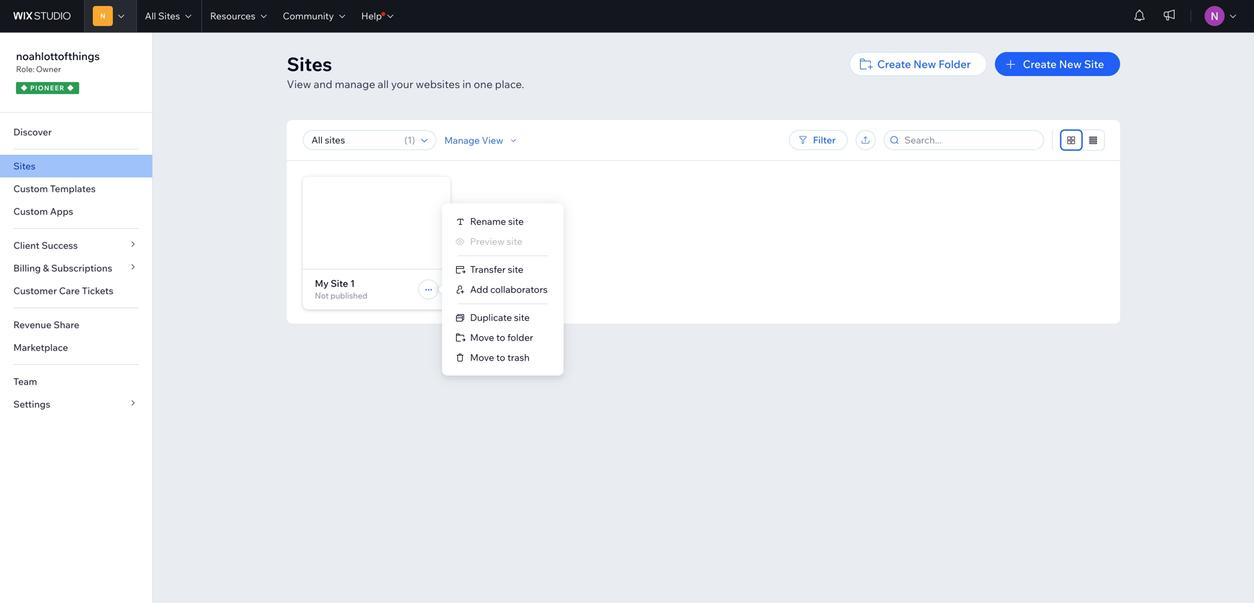 Task type: vqa. For each thing, say whether or not it's contained in the screenshot.
first the Custom from the bottom of the sidebar element
yes



Task type: describe. For each thing, give the bounding box(es) containing it.
1 inside my site 1 not published
[[350, 278, 355, 290]]

settings
[[13, 399, 50, 411]]

community
[[283, 10, 334, 22]]

n button
[[84, 0, 136, 32]]

to for trash
[[497, 352, 506, 364]]

move to folder button
[[442, 328, 564, 348]]

sites for sites view and manage all your websites in one place.
[[287, 52, 332, 76]]

help button
[[353, 0, 401, 32]]

Unsaved view field
[[308, 131, 401, 150]]

noahlottofthings
[[16, 49, 100, 63]]

custom templates link
[[0, 178, 152, 200]]

all sites
[[145, 10, 180, 22]]

discover
[[13, 126, 52, 138]]

custom apps link
[[0, 200, 152, 223]]

move to trash
[[470, 352, 530, 364]]

manage
[[445, 134, 480, 146]]

templates
[[50, 183, 96, 195]]

preview site button
[[442, 232, 564, 252]]

websites
[[416, 78, 460, 91]]

noahlottofthings role: owner
[[16, 49, 100, 74]]

sites view and manage all your websites in one place.
[[287, 52, 524, 91]]

create new site link
[[995, 52, 1121, 76]]

custom for custom apps
[[13, 206, 48, 217]]

duplicate site
[[470, 312, 530, 324]]

team
[[13, 376, 37, 388]]

create new folder button
[[850, 52, 987, 76]]

marketplace
[[13, 342, 68, 354]]

new for site
[[1060, 57, 1082, 71]]

site inside my site 1 not published
[[331, 278, 348, 290]]

add collaborators
[[470, 284, 548, 296]]

create new folder
[[878, 57, 971, 71]]

folder
[[939, 57, 971, 71]]

move to folder
[[470, 332, 534, 344]]

client success button
[[0, 235, 152, 257]]

transfer site
[[470, 264, 524, 276]]

customer care tickets
[[13, 285, 114, 297]]

preview site
[[470, 236, 523, 248]]

duplicate
[[470, 312, 512, 324]]

move to trash button
[[442, 348, 564, 368]]

trash
[[508, 352, 530, 364]]

customer care tickets link
[[0, 280, 152, 303]]

my site 1 image
[[303, 177, 451, 269]]

pioneer
[[30, 84, 65, 92]]

billing & subscriptions button
[[0, 257, 152, 280]]

revenue share link
[[0, 314, 152, 337]]

n
[[100, 12, 105, 20]]

in
[[463, 78, 472, 91]]

my site 1 list
[[303, 177, 1121, 324]]

revenue
[[13, 319, 52, 331]]

1 ◆ from the left
[[21, 84, 28, 92]]

client success
[[13, 240, 78, 252]]

care
[[59, 285, 80, 297]]

and
[[314, 78, 333, 91]]

add collaborators button
[[442, 280, 564, 300]]

settings button
[[0, 394, 152, 416]]

rename site button
[[442, 212, 564, 232]]

move for move to trash
[[470, 352, 494, 364]]

create for create new folder
[[878, 57, 912, 71]]

manage
[[335, 78, 375, 91]]

share
[[54, 319, 79, 331]]

1 horizontal spatial sites
[[158, 10, 180, 22]]

duplicate site button
[[442, 308, 564, 328]]

help
[[361, 10, 382, 22]]

custom apps
[[13, 206, 73, 217]]

role:
[[16, 64, 35, 74]]

transfer site button
[[442, 260, 564, 280]]

client
[[13, 240, 39, 252]]

site for transfer site
[[508, 264, 524, 276]]

site for preview site
[[507, 236, 523, 248]]

sites for sites
[[13, 160, 36, 172]]

filter
[[813, 134, 836, 146]]

not
[[315, 291, 329, 301]]

place.
[[495, 78, 524, 91]]

site for rename site
[[508, 216, 524, 227]]

custom templates
[[13, 183, 96, 195]]



Task type: locate. For each thing, give the bounding box(es) containing it.
all
[[145, 10, 156, 22]]

folder
[[508, 332, 534, 344]]

1 horizontal spatial create
[[1023, 57, 1057, 71]]

discover link
[[0, 121, 152, 144]]

1 vertical spatial view
[[482, 134, 504, 146]]

move down duplicate
[[470, 332, 494, 344]]

sites down discover
[[13, 160, 36, 172]]

1 custom from the top
[[13, 183, 48, 195]]

marketplace link
[[0, 337, 152, 359]]

sites right 'all'
[[158, 10, 180, 22]]

custom for custom templates
[[13, 183, 48, 195]]

transfer
[[470, 264, 506, 276]]

0 horizontal spatial site
[[331, 278, 348, 290]]

site inside "link"
[[1085, 57, 1105, 71]]

view left and
[[287, 78, 311, 91]]

view
[[287, 78, 311, 91], [482, 134, 504, 146]]

1 horizontal spatial view
[[482, 134, 504, 146]]

1 vertical spatial to
[[497, 352, 506, 364]]

2 horizontal spatial sites
[[287, 52, 332, 76]]

custom left apps
[[13, 206, 48, 217]]

0 vertical spatial view
[[287, 78, 311, 91]]

one
[[474, 78, 493, 91]]

1 horizontal spatial new
[[1060, 57, 1082, 71]]

0 horizontal spatial new
[[914, 57, 937, 71]]

view for sites
[[287, 78, 311, 91]]

0 vertical spatial 1
[[408, 134, 412, 146]]

sites inside sidebar element
[[13, 160, 36, 172]]

site up 'folder'
[[514, 312, 530, 324]]

filter button
[[789, 130, 848, 150]]

1 left manage
[[408, 134, 412, 146]]

0 horizontal spatial create
[[878, 57, 912, 71]]

1 horizontal spatial ◆
[[67, 84, 74, 92]]

owner
[[36, 64, 61, 74]]

custom
[[13, 183, 48, 195], [13, 206, 48, 217]]

site up collaborators
[[508, 264, 524, 276]]

create new site
[[1023, 57, 1105, 71]]

0 horizontal spatial ◆
[[21, 84, 28, 92]]

to left trash
[[497, 352, 506, 364]]

team link
[[0, 371, 152, 394]]

move for move to folder
[[470, 332, 494, 344]]

site
[[1085, 57, 1105, 71], [331, 278, 348, 290]]

rename
[[470, 216, 506, 227]]

2 create from the left
[[1023, 57, 1057, 71]]

site inside duplicate site button
[[514, 312, 530, 324]]

move down move to folder
[[470, 352, 494, 364]]

to for folder
[[497, 332, 506, 344]]

&
[[43, 263, 49, 274]]

create
[[878, 57, 912, 71], [1023, 57, 1057, 71]]

2 ◆ from the left
[[67, 84, 74, 92]]

1 vertical spatial site
[[331, 278, 348, 290]]

1 vertical spatial sites
[[287, 52, 332, 76]]

menu
[[442, 212, 564, 368]]

2 vertical spatial sites
[[13, 160, 36, 172]]

site inside transfer site button
[[508, 264, 524, 276]]

sites link
[[0, 155, 152, 178]]

0 vertical spatial to
[[497, 332, 506, 344]]

add
[[470, 284, 488, 296]]

2 new from the left
[[1060, 57, 1082, 71]]

0 vertical spatial move
[[470, 332, 494, 344]]

site inside rename site button
[[508, 216, 524, 227]]

collaborators
[[491, 284, 548, 296]]

menu containing rename site
[[442, 212, 564, 368]]

site for duplicate site
[[514, 312, 530, 324]]

customer
[[13, 285, 57, 297]]

create for create new site
[[1023, 57, 1057, 71]]

view inside popup button
[[482, 134, 504, 146]]

1 up published
[[350, 278, 355, 290]]

sites inside sites view and manage all your websites in one place.
[[287, 52, 332, 76]]

1 horizontal spatial site
[[1085, 57, 1105, 71]]

published
[[331, 291, 368, 301]]

(
[[405, 134, 408, 146]]

create inside "link"
[[1023, 57, 1057, 71]]

2 to from the top
[[497, 352, 506, 364]]

1 vertical spatial move
[[470, 352, 494, 364]]

0 horizontal spatial view
[[287, 78, 311, 91]]

move inside button
[[470, 352, 494, 364]]

◆ down role:
[[21, 84, 28, 92]]

subscriptions
[[51, 263, 112, 274]]

move inside button
[[470, 332, 494, 344]]

to left 'folder'
[[497, 332, 506, 344]]

resources
[[210, 10, 256, 22]]

0 vertical spatial custom
[[13, 183, 48, 195]]

billing & subscriptions
[[13, 263, 112, 274]]

1 vertical spatial custom
[[13, 206, 48, 217]]

)
[[412, 134, 415, 146]]

1 vertical spatial 1
[[350, 278, 355, 290]]

apps
[[50, 206, 73, 217]]

create inside button
[[878, 57, 912, 71]]

( 1 )
[[405, 134, 415, 146]]

site inside preview site button
[[507, 236, 523, 248]]

to inside button
[[497, 352, 506, 364]]

sites
[[158, 10, 180, 22], [287, 52, 332, 76], [13, 160, 36, 172]]

rename site
[[470, 216, 524, 227]]

0 horizontal spatial 1
[[350, 278, 355, 290]]

new inside button
[[914, 57, 937, 71]]

billing
[[13, 263, 41, 274]]

all
[[378, 78, 389, 91]]

preview
[[470, 236, 505, 248]]

site up preview site button at the top left
[[508, 216, 524, 227]]

0 vertical spatial sites
[[158, 10, 180, 22]]

tickets
[[82, 285, 114, 297]]

my site 1 not published
[[315, 278, 368, 301]]

view for manage
[[482, 134, 504, 146]]

2 custom from the top
[[13, 206, 48, 217]]

manage view button
[[445, 134, 520, 146]]

your
[[391, 78, 414, 91]]

Search... field
[[901, 131, 1040, 150]]

to inside button
[[497, 332, 506, 344]]

to
[[497, 332, 506, 344], [497, 352, 506, 364]]

◆ pioneer ◆
[[21, 84, 74, 92]]

0 vertical spatial site
[[1085, 57, 1105, 71]]

2 move from the top
[[470, 352, 494, 364]]

1 new from the left
[[914, 57, 937, 71]]

1 create from the left
[[878, 57, 912, 71]]

my
[[315, 278, 329, 290]]

new inside "link"
[[1060, 57, 1082, 71]]

◆ right pioneer
[[67, 84, 74, 92]]

sidebar element
[[0, 32, 153, 604]]

1 horizontal spatial 1
[[408, 134, 412, 146]]

1 move from the top
[[470, 332, 494, 344]]

view right manage
[[482, 134, 504, 146]]

sites up and
[[287, 52, 332, 76]]

new
[[914, 57, 937, 71], [1060, 57, 1082, 71]]

0 horizontal spatial sites
[[13, 160, 36, 172]]

new for folder
[[914, 57, 937, 71]]

custom up the custom apps
[[13, 183, 48, 195]]

site down rename site button
[[507, 236, 523, 248]]

manage view
[[445, 134, 504, 146]]

1 to from the top
[[497, 332, 506, 344]]

success
[[42, 240, 78, 252]]

1
[[408, 134, 412, 146], [350, 278, 355, 290]]

view inside sites view and manage all your websites in one place.
[[287, 78, 311, 91]]

revenue share
[[13, 319, 79, 331]]

move
[[470, 332, 494, 344], [470, 352, 494, 364]]



